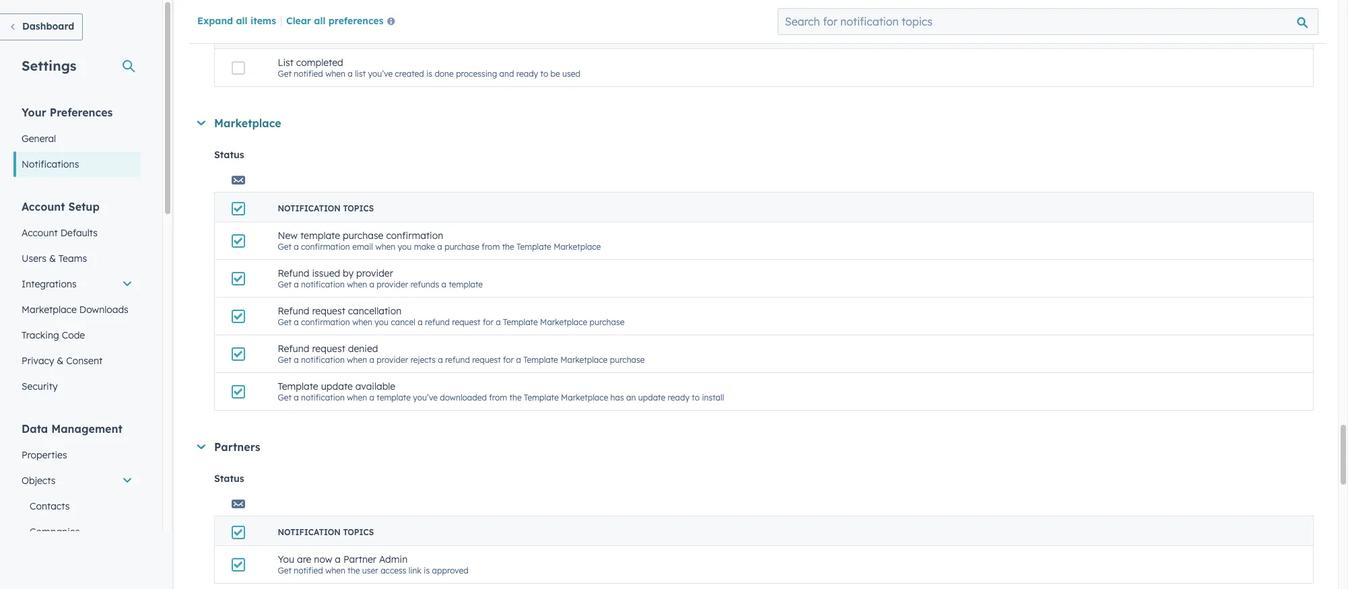 Task type: describe. For each thing, give the bounding box(es) containing it.
when inside template update available get a notification when a template you've downloaded from the template marketplace has an update ready to install
[[347, 393, 367, 403]]

when inside list completed get notified when a list you've created is done processing and ready to be used
[[325, 69, 346, 79]]

caret image for partners
[[197, 445, 206, 449]]

confirmation up issued
[[301, 242, 350, 252]]

you've inside list completed get notified when a list you've created is done processing and ready to be used
[[368, 69, 393, 79]]

account defaults
[[22, 227, 98, 239]]

denied
[[348, 343, 378, 355]]

account for account defaults
[[22, 227, 58, 239]]

security
[[22, 381, 58, 393]]

account defaults link
[[13, 220, 141, 246]]

setup
[[68, 200, 100, 214]]

is inside you are now a partner admin get notified when the user access link is approved
[[424, 566, 430, 576]]

refund for refund issued by provider
[[278, 267, 310, 280]]

get inside the refund issued by provider get a notification when a provider refunds a template
[[278, 280, 292, 290]]

install
[[702, 393, 724, 403]]

dashboard
[[22, 20, 74, 32]]

1 notification topics from the top
[[278, 30, 374, 40]]

clear
[[286, 15, 311, 27]]

users & teams link
[[13, 246, 141, 271]]

request left the denied
[[312, 343, 345, 355]]

from inside new template purchase confirmation get a confirmation email when you make a purchase from the template marketplace
[[482, 242, 500, 252]]

provider inside refund request denied get a notification when a provider rejects a refund request for a template marketplace purchase
[[377, 355, 408, 365]]

expand
[[197, 15, 233, 27]]

& for users
[[49, 253, 56, 265]]

marketplace inside marketplace downloads link
[[22, 304, 77, 316]]

1 horizontal spatial update
[[638, 393, 666, 403]]

companies link
[[13, 519, 141, 545]]

completed
[[296, 57, 343, 69]]

management
[[51, 422, 122, 436]]

downloads
[[79, 304, 129, 316]]

notification for marketplace
[[278, 203, 341, 214]]

privacy
[[22, 355, 54, 367]]

consent
[[66, 355, 102, 367]]

ready inside template update available get a notification when a template you've downloaded from the template marketplace has an update ready to install
[[668, 393, 690, 403]]

you inside new template purchase confirmation get a confirmation email when you make a purchase from the template marketplace
[[398, 242, 412, 252]]

cancel
[[391, 317, 415, 327]]

access
[[381, 566, 406, 576]]

admin
[[379, 554, 408, 566]]

dashboard link
[[0, 13, 83, 40]]

ready inside list completed get notified when a list you've created is done processing and ready to be used
[[516, 69, 538, 79]]

notification for request
[[301, 355, 345, 365]]

all for expand
[[236, 15, 248, 27]]

processing
[[456, 69, 497, 79]]

template inside new template purchase confirmation get a confirmation email when you make a purchase from the template marketplace
[[300, 230, 340, 242]]

a inside you are now a partner admin get notified when the user access link is approved
[[335, 554, 341, 566]]

code
[[62, 329, 85, 341]]

marketplace inside refund request denied get a notification when a provider rejects a refund request for a template marketplace purchase
[[560, 355, 608, 365]]

notification inside the refund issued by provider get a notification when a provider refunds a template
[[301, 280, 345, 290]]

notified inside list completed get notified when a list you've created is done processing and ready to be used
[[294, 69, 323, 79]]

template update available get a notification when a template you've downloaded from the template marketplace has an update ready to install
[[278, 381, 724, 403]]

marketplace downloads
[[22, 304, 129, 316]]

privacy & consent
[[22, 355, 102, 367]]

list
[[355, 69, 366, 79]]

marketplace downloads link
[[13, 297, 141, 323]]

refund issued by provider get a notification when a provider refunds a template
[[278, 267, 483, 290]]

security link
[[13, 374, 141, 399]]

properties link
[[13, 443, 141, 468]]

defaults
[[60, 227, 98, 239]]

contacts link
[[13, 494, 141, 519]]

settings
[[22, 57, 76, 74]]

marketplace button
[[197, 117, 1314, 130]]

notification for update
[[301, 393, 345, 403]]

partners button
[[197, 440, 1314, 454]]

template inside refund request cancellation get a confirmation when you cancel a refund request for a template marketplace purchase
[[503, 317, 538, 327]]

done
[[435, 69, 454, 79]]

notifications
[[22, 158, 79, 170]]

partners
[[214, 440, 260, 454]]

users
[[22, 253, 46, 265]]

account setup
[[22, 200, 100, 214]]

caret image for marketplace
[[197, 121, 206, 125]]

teams
[[58, 253, 87, 265]]

properties
[[22, 449, 67, 461]]

the inside you are now a partner admin get notified when the user access link is approved
[[348, 566, 360, 576]]

integrations button
[[13, 271, 141, 297]]

preferences
[[328, 15, 384, 27]]

tracking code link
[[13, 323, 141, 348]]

has
[[611, 393, 624, 403]]

items
[[250, 15, 276, 27]]

available
[[355, 381, 395, 393]]

request up refund request denied get a notification when a provider rejects a refund request for a template marketplace purchase
[[452, 317, 481, 327]]

when inside the refund issued by provider get a notification when a provider refunds a template
[[347, 280, 367, 290]]

get inside new template purchase confirmation get a confirmation email when you make a purchase from the template marketplace
[[278, 242, 292, 252]]

notification for partners
[[278, 527, 341, 537]]

now
[[314, 554, 332, 566]]

marketplace inside new template purchase confirmation get a confirmation email when you make a purchase from the template marketplace
[[554, 242, 601, 252]]

an
[[626, 393, 636, 403]]

and
[[499, 69, 514, 79]]

provider right by
[[356, 267, 393, 280]]

data
[[22, 422, 48, 436]]

account setup element
[[13, 199, 141, 399]]

integrations
[[22, 278, 77, 290]]

cancellation
[[348, 305, 402, 317]]

the inside new template purchase confirmation get a confirmation email when you make a purchase from the template marketplace
[[502, 242, 514, 252]]

& for privacy
[[57, 355, 64, 367]]

objects button
[[13, 468, 141, 494]]

by
[[343, 267, 354, 280]]

be
[[551, 69, 560, 79]]

notification topics for marketplace
[[278, 203, 374, 214]]

preferences
[[50, 106, 113, 119]]



Task type: locate. For each thing, give the bounding box(es) containing it.
refund inside refund request denied get a notification when a provider rejects a refund request for a template marketplace purchase
[[445, 355, 470, 365]]

to left be
[[541, 69, 548, 79]]

& right users
[[49, 253, 56, 265]]

status for partners
[[214, 473, 244, 485]]

created
[[395, 69, 424, 79]]

template right the new
[[300, 230, 340, 242]]

1 account from the top
[[22, 200, 65, 214]]

all inside button
[[314, 15, 326, 27]]

request down issued
[[312, 305, 345, 317]]

2 vertical spatial notification
[[278, 527, 341, 537]]

link
[[409, 566, 422, 576]]

from inside template update available get a notification when a template you've downloaded from the template marketplace has an update ready to install
[[489, 393, 507, 403]]

4 get from the top
[[278, 317, 292, 327]]

& right privacy
[[57, 355, 64, 367]]

list completed get notified when a list you've created is done processing and ready to be used
[[278, 57, 581, 79]]

0 horizontal spatial for
[[483, 317, 494, 327]]

1 vertical spatial is
[[424, 566, 430, 576]]

0 horizontal spatial template
[[300, 230, 340, 242]]

when left list
[[325, 69, 346, 79]]

you've
[[368, 69, 393, 79], [413, 393, 438, 403]]

when
[[325, 69, 346, 79], [375, 242, 396, 252], [347, 280, 367, 290], [352, 317, 372, 327], [347, 355, 367, 365], [347, 393, 367, 403], [325, 566, 346, 576]]

all right clear
[[314, 15, 326, 27]]

refund request cancellation get a confirmation when you cancel a refund request for a template marketplace purchase
[[278, 305, 625, 327]]

from right downloaded
[[489, 393, 507, 403]]

1 status from the top
[[214, 149, 244, 161]]

refund inside refund request cancellation get a confirmation when you cancel a refund request for a template marketplace purchase
[[278, 305, 310, 317]]

refund
[[278, 267, 310, 280], [278, 305, 310, 317], [278, 343, 310, 355]]

0 vertical spatial caret image
[[197, 121, 206, 125]]

3 topics from the top
[[343, 527, 374, 537]]

2 topics from the top
[[343, 203, 374, 214]]

refund inside refund request denied get a notification when a provider rejects a refund request for a template marketplace purchase
[[278, 343, 310, 355]]

when inside refund request cancellation get a confirmation when you cancel a refund request for a template marketplace purchase
[[352, 317, 372, 327]]

provider left rejects
[[377, 355, 408, 365]]

update
[[321, 381, 353, 393], [638, 393, 666, 403]]

for up template update available get a notification when a template you've downloaded from the template marketplace has an update ready to install
[[503, 355, 514, 365]]

refund for refund request denied
[[278, 343, 310, 355]]

2 horizontal spatial template
[[449, 280, 483, 290]]

notification topics
[[278, 30, 374, 40], [278, 203, 374, 214], [278, 527, 374, 537]]

template up refund request cancellation get a confirmation when you cancel a refund request for a template marketplace purchase
[[449, 280, 483, 290]]

notification topics up the new
[[278, 203, 374, 214]]

notification
[[278, 30, 341, 40], [278, 203, 341, 214], [278, 527, 341, 537]]

notification down clear
[[278, 30, 341, 40]]

1 all from the left
[[236, 15, 248, 27]]

is right the link
[[424, 566, 430, 576]]

to
[[541, 69, 548, 79], [692, 393, 700, 403]]

caret image
[[197, 121, 206, 125], [197, 445, 206, 449]]

provider
[[356, 267, 393, 280], [377, 280, 408, 290], [377, 355, 408, 365]]

data management element
[[13, 422, 141, 589]]

notification topics down "clear all preferences"
[[278, 30, 374, 40]]

1 vertical spatial from
[[489, 393, 507, 403]]

2 vertical spatial the
[[348, 566, 360, 576]]

account
[[22, 200, 65, 214], [22, 227, 58, 239]]

account for account setup
[[22, 200, 65, 214]]

notified inside you are now a partner admin get notified when the user access link is approved
[[294, 566, 323, 576]]

template inside the refund issued by provider get a notification when a provider refunds a template
[[449, 280, 483, 290]]

1 vertical spatial notified
[[294, 566, 323, 576]]

1 refund from the top
[[278, 267, 310, 280]]

new template purchase confirmation get a confirmation email when you make a purchase from the template marketplace
[[278, 230, 601, 252]]

for inside refund request denied get a notification when a provider rejects a refund request for a template marketplace purchase
[[503, 355, 514, 365]]

0 horizontal spatial you
[[375, 317, 389, 327]]

1 vertical spatial notification
[[301, 355, 345, 365]]

2 account from the top
[[22, 227, 58, 239]]

1 vertical spatial notification topics
[[278, 203, 374, 214]]

user
[[362, 566, 378, 576]]

template inside refund request denied get a notification when a provider rejects a refund request for a template marketplace purchase
[[523, 355, 558, 365]]

2 vertical spatial notification
[[301, 393, 345, 403]]

6 get from the top
[[278, 393, 292, 403]]

refunds
[[411, 280, 439, 290]]

refund
[[425, 317, 450, 327], [445, 355, 470, 365]]

the inside template update available get a notification when a template you've downloaded from the template marketplace has an update ready to install
[[510, 393, 522, 403]]

is left done
[[426, 69, 432, 79]]

you left make
[[398, 242, 412, 252]]

notification inside template update available get a notification when a template you've downloaded from the template marketplace has an update ready to install
[[301, 393, 345, 403]]

1 vertical spatial caret image
[[197, 445, 206, 449]]

from right make
[[482, 242, 500, 252]]

marketplace inside refund request cancellation get a confirmation when you cancel a refund request for a template marketplace purchase
[[540, 317, 587, 327]]

3 refund from the top
[[278, 343, 310, 355]]

0 vertical spatial refund
[[278, 267, 310, 280]]

2 vertical spatial refund
[[278, 343, 310, 355]]

0 vertical spatial notification
[[278, 30, 341, 40]]

1 vertical spatial template
[[449, 280, 483, 290]]

0 vertical spatial for
[[483, 317, 494, 327]]

update right "an"
[[638, 393, 666, 403]]

you've down rejects
[[413, 393, 438, 403]]

when inside new template purchase confirmation get a confirmation email when you make a purchase from the template marketplace
[[375, 242, 396, 252]]

expand all items button
[[197, 15, 276, 27]]

topics down the preferences
[[343, 30, 374, 40]]

0 vertical spatial the
[[502, 242, 514, 252]]

issued
[[312, 267, 340, 280]]

1 notified from the top
[[294, 69, 323, 79]]

expand all items
[[197, 15, 276, 27]]

purchase inside refund request cancellation get a confirmation when you cancel a refund request for a template marketplace purchase
[[590, 317, 625, 327]]

2 vertical spatial topics
[[343, 527, 374, 537]]

ready left install
[[668, 393, 690, 403]]

3 notification topics from the top
[[278, 527, 374, 537]]

template
[[300, 230, 340, 242], [449, 280, 483, 290], [377, 393, 411, 403]]

refund inside refund request cancellation get a confirmation when you cancel a refund request for a template marketplace purchase
[[425, 317, 450, 327]]

clear all preferences
[[286, 15, 384, 27]]

1 horizontal spatial &
[[57, 355, 64, 367]]

you
[[278, 554, 294, 566]]

0 vertical spatial from
[[482, 242, 500, 252]]

request
[[312, 305, 345, 317], [452, 317, 481, 327], [312, 343, 345, 355], [472, 355, 501, 365]]

you've right list
[[368, 69, 393, 79]]

status
[[214, 149, 244, 161], [214, 473, 244, 485]]

account inside account defaults link
[[22, 227, 58, 239]]

get inside you are now a partner admin get notified when the user access link is approved
[[278, 566, 292, 576]]

when inside refund request denied get a notification when a provider rejects a refund request for a template marketplace purchase
[[347, 355, 367, 365]]

1 vertical spatial refund
[[278, 305, 310, 317]]

2 notification topics from the top
[[278, 203, 374, 214]]

get inside refund request cancellation get a confirmation when you cancel a refund request for a template marketplace purchase
[[278, 317, 292, 327]]

1 vertical spatial the
[[510, 393, 522, 403]]

0 vertical spatial notification
[[301, 280, 345, 290]]

template down rejects
[[377, 393, 411, 403]]

account up account defaults
[[22, 200, 65, 214]]

when inside you are now a partner admin get notified when the user access link is approved
[[325, 566, 346, 576]]

0 vertical spatial notification topics
[[278, 30, 374, 40]]

2 caret image from the top
[[197, 445, 206, 449]]

get inside refund request denied get a notification when a provider rejects a refund request for a template marketplace purchase
[[278, 355, 292, 365]]

Search for notification topics search field
[[778, 8, 1319, 35]]

tracking code
[[22, 329, 85, 341]]

5 get from the top
[[278, 355, 292, 365]]

downloaded
[[440, 393, 487, 403]]

get inside list completed get notified when a list you've created is done processing and ready to be used
[[278, 69, 292, 79]]

topics for partners
[[343, 527, 374, 537]]

&
[[49, 253, 56, 265], [57, 355, 64, 367]]

notified right list
[[294, 69, 323, 79]]

ready right and
[[516, 69, 538, 79]]

2 refund from the top
[[278, 305, 310, 317]]

refund for refund request cancellation
[[278, 305, 310, 317]]

1 vertical spatial account
[[22, 227, 58, 239]]

0 vertical spatial ready
[[516, 69, 538, 79]]

template inside template update available get a notification when a template you've downloaded from the template marketplace has an update ready to install
[[377, 393, 411, 403]]

objects
[[22, 475, 55, 487]]

data management
[[22, 422, 122, 436]]

get
[[278, 69, 292, 79], [278, 242, 292, 252], [278, 280, 292, 290], [278, 317, 292, 327], [278, 355, 292, 365], [278, 393, 292, 403], [278, 566, 292, 576]]

1 horizontal spatial ready
[[668, 393, 690, 403]]

caret image inside marketplace dropdown button
[[197, 121, 206, 125]]

3 notification from the top
[[301, 393, 345, 403]]

when down the denied
[[347, 393, 367, 403]]

2 vertical spatial notification topics
[[278, 527, 374, 537]]

partner
[[343, 554, 377, 566]]

confirmation inside refund request cancellation get a confirmation when you cancel a refund request for a template marketplace purchase
[[301, 317, 350, 327]]

purchase
[[343, 230, 384, 242], [445, 242, 480, 252], [590, 317, 625, 327], [610, 355, 645, 365]]

template inside new template purchase confirmation get a confirmation email when you make a purchase from the template marketplace
[[517, 242, 551, 252]]

2 notification from the top
[[301, 355, 345, 365]]

your
[[22, 106, 46, 119]]

1 horizontal spatial template
[[377, 393, 411, 403]]

when right are
[[325, 566, 346, 576]]

are
[[297, 554, 311, 566]]

you've inside template update available get a notification when a template you've downloaded from the template marketplace has an update ready to install
[[413, 393, 438, 403]]

1 vertical spatial &
[[57, 355, 64, 367]]

get inside template update available get a notification when a template you've downloaded from the template marketplace has an update ready to install
[[278, 393, 292, 403]]

notification inside refund request denied get a notification when a provider rejects a refund request for a template marketplace purchase
[[301, 355, 345, 365]]

0 horizontal spatial ready
[[516, 69, 538, 79]]

topics up email
[[343, 203, 374, 214]]

you left cancel
[[375, 317, 389, 327]]

1 horizontal spatial you
[[398, 242, 412, 252]]

privacy & consent link
[[13, 348, 141, 374]]

notification up are
[[278, 527, 341, 537]]

general link
[[13, 126, 141, 152]]

tracking
[[22, 329, 59, 341]]

for inside refund request cancellation get a confirmation when you cancel a refund request for a template marketplace purchase
[[483, 317, 494, 327]]

your preferences element
[[13, 105, 141, 177]]

when up cancellation
[[347, 280, 367, 290]]

1 caret image from the top
[[197, 121, 206, 125]]

1 horizontal spatial you've
[[413, 393, 438, 403]]

companies
[[30, 526, 80, 538]]

2 all from the left
[[314, 15, 326, 27]]

when right email
[[375, 242, 396, 252]]

refund request denied get a notification when a provider rejects a refund request for a template marketplace purchase
[[278, 343, 645, 365]]

when up available at the left bottom of the page
[[347, 355, 367, 365]]

template
[[517, 242, 551, 252], [503, 317, 538, 327], [523, 355, 558, 365], [278, 381, 318, 393], [524, 393, 559, 403]]

all
[[236, 15, 248, 27], [314, 15, 326, 27]]

0 horizontal spatial &
[[49, 253, 56, 265]]

0 vertical spatial topics
[[343, 30, 374, 40]]

approved
[[432, 566, 469, 576]]

ready
[[516, 69, 538, 79], [668, 393, 690, 403]]

to inside template update available get a notification when a template you've downloaded from the template marketplace has an update ready to install
[[692, 393, 700, 403]]

0 horizontal spatial to
[[541, 69, 548, 79]]

2 status from the top
[[214, 473, 244, 485]]

provider up cancellation
[[377, 280, 408, 290]]

notified left "partner"
[[294, 566, 323, 576]]

1 vertical spatial to
[[692, 393, 700, 403]]

all left "items" on the top of page
[[236, 15, 248, 27]]

purchase inside refund request denied get a notification when a provider rejects a refund request for a template marketplace purchase
[[610, 355, 645, 365]]

1 vertical spatial you've
[[413, 393, 438, 403]]

0 vertical spatial to
[[541, 69, 548, 79]]

0 vertical spatial &
[[49, 253, 56, 265]]

0 vertical spatial is
[[426, 69, 432, 79]]

topics for marketplace
[[343, 203, 374, 214]]

from
[[482, 242, 500, 252], [489, 393, 507, 403]]

you are now a partner admin get notified when the user access link is approved
[[278, 554, 469, 576]]

you
[[398, 242, 412, 252], [375, 317, 389, 327]]

users & teams
[[22, 253, 87, 265]]

account up users
[[22, 227, 58, 239]]

1 vertical spatial you
[[375, 317, 389, 327]]

3 notification from the top
[[278, 527, 341, 537]]

when up the denied
[[352, 317, 372, 327]]

0 vertical spatial notified
[[294, 69, 323, 79]]

rejects
[[411, 355, 436, 365]]

topics up "partner"
[[343, 527, 374, 537]]

the
[[502, 242, 514, 252], [510, 393, 522, 403], [348, 566, 360, 576]]

1 get from the top
[[278, 69, 292, 79]]

notifications link
[[13, 152, 141, 177]]

2 notified from the top
[[294, 566, 323, 576]]

0 horizontal spatial update
[[321, 381, 353, 393]]

0 horizontal spatial you've
[[368, 69, 393, 79]]

refund inside the refund issued by provider get a notification when a provider refunds a template
[[278, 267, 310, 280]]

1 horizontal spatial all
[[314, 15, 326, 27]]

1 topics from the top
[[343, 30, 374, 40]]

your preferences
[[22, 106, 113, 119]]

marketplace inside template update available get a notification when a template you've downloaded from the template marketplace has an update ready to install
[[561, 393, 608, 403]]

notification topics up now
[[278, 527, 374, 537]]

confirmation up the denied
[[301, 317, 350, 327]]

0 vertical spatial account
[[22, 200, 65, 214]]

3 get from the top
[[278, 280, 292, 290]]

update left available at the left bottom of the page
[[321, 381, 353, 393]]

2 vertical spatial template
[[377, 393, 411, 403]]

is inside list completed get notified when a list you've created is done processing and ready to be used
[[426, 69, 432, 79]]

general
[[22, 133, 56, 145]]

confirmation up refunds
[[386, 230, 443, 242]]

request up template update available get a notification when a template you've downloaded from the template marketplace has an update ready to install
[[472, 355, 501, 365]]

clear all preferences button
[[286, 14, 401, 30]]

1 horizontal spatial to
[[692, 393, 700, 403]]

status for marketplace
[[214, 149, 244, 161]]

0 horizontal spatial all
[[236, 15, 248, 27]]

confirmation
[[386, 230, 443, 242], [301, 242, 350, 252], [301, 317, 350, 327]]

1 vertical spatial notification
[[278, 203, 341, 214]]

0 vertical spatial refund
[[425, 317, 450, 327]]

contacts
[[30, 500, 70, 513]]

notification up the new
[[278, 203, 341, 214]]

2 notification from the top
[[278, 203, 341, 214]]

1 vertical spatial refund
[[445, 355, 470, 365]]

list
[[278, 57, 294, 69]]

0 vertical spatial you
[[398, 242, 412, 252]]

to left install
[[692, 393, 700, 403]]

1 notification from the top
[[278, 30, 341, 40]]

email
[[352, 242, 373, 252]]

0 vertical spatial template
[[300, 230, 340, 242]]

2 get from the top
[[278, 242, 292, 252]]

for up refund request denied get a notification when a provider rejects a refund request for a template marketplace purchase
[[483, 317, 494, 327]]

you inside refund request cancellation get a confirmation when you cancel a refund request for a template marketplace purchase
[[375, 317, 389, 327]]

0 vertical spatial status
[[214, 149, 244, 161]]

0 vertical spatial you've
[[368, 69, 393, 79]]

caret image inside partners dropdown button
[[197, 445, 206, 449]]

refund right cancel
[[425, 317, 450, 327]]

7 get from the top
[[278, 566, 292, 576]]

1 vertical spatial for
[[503, 355, 514, 365]]

a inside list completed get notified when a list you've created is done processing and ready to be used
[[348, 69, 353, 79]]

used
[[562, 69, 581, 79]]

1 vertical spatial status
[[214, 473, 244, 485]]

make
[[414, 242, 435, 252]]

to inside list completed get notified when a list you've created is done processing and ready to be used
[[541, 69, 548, 79]]

1 vertical spatial ready
[[668, 393, 690, 403]]

notification
[[301, 280, 345, 290], [301, 355, 345, 365], [301, 393, 345, 403]]

1 horizontal spatial for
[[503, 355, 514, 365]]

refund right rejects
[[445, 355, 470, 365]]

1 notification from the top
[[301, 280, 345, 290]]

1 vertical spatial topics
[[343, 203, 374, 214]]

new
[[278, 230, 298, 242]]

all for clear
[[314, 15, 326, 27]]

notification topics for partners
[[278, 527, 374, 537]]



Task type: vqa. For each thing, say whether or not it's contained in the screenshot.
notification in the the Refund issued by provider Get a notification when a provider refunds a template
yes



